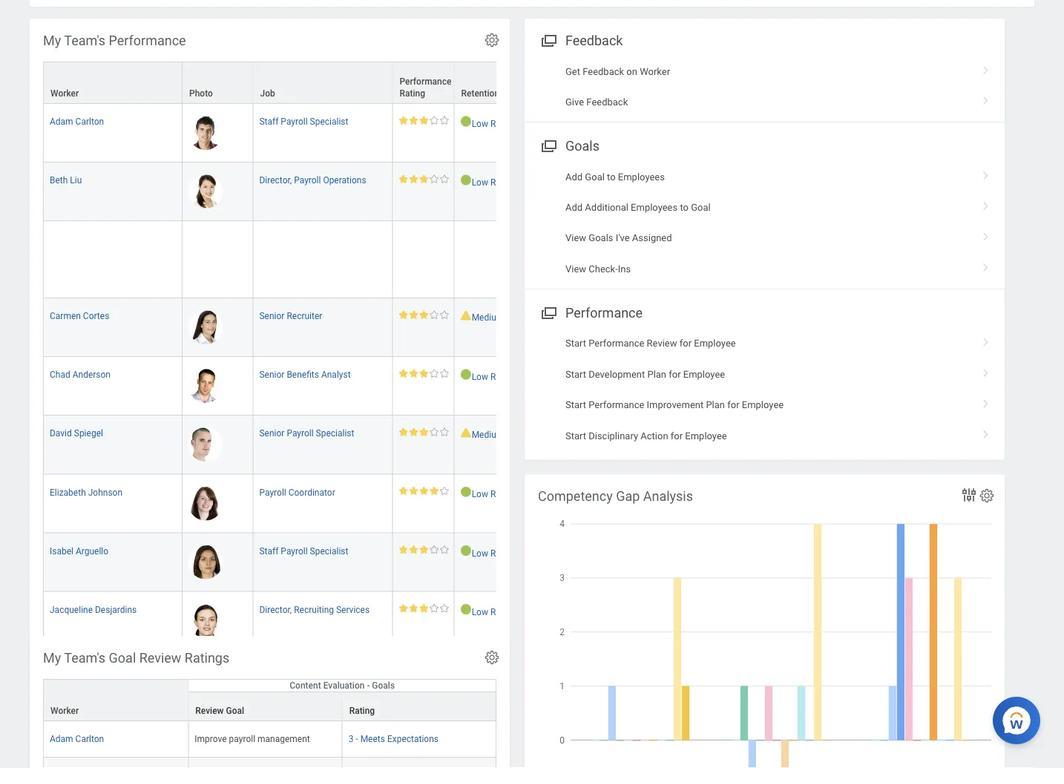 Task type: locate. For each thing, give the bounding box(es) containing it.
payroll for isabel arguello
[[281, 546, 308, 556]]

recruiter
[[287, 311, 323, 321]]

team's up worker column header
[[64, 33, 106, 49]]

view check-ins link
[[525, 254, 1005, 284]]

ratings
[[185, 651, 230, 667]]

6 low from the top
[[472, 607, 489, 617]]

cell
[[43, 221, 183, 298], [183, 221, 254, 298], [254, 221, 393, 298], [393, 221, 455, 298], [455, 221, 557, 298], [43, 758, 189, 769], [189, 758, 343, 769], [343, 758, 497, 769]]

1 vertical spatial view
[[566, 263, 587, 274]]

feedback right give in the top of the page
[[587, 96, 628, 107]]

4 low risk from the top
[[472, 489, 508, 499]]

start performance review for employee
[[566, 338, 736, 349]]

2 my from the top
[[43, 651, 61, 667]]

recruiting
[[294, 604, 334, 615]]

list
[[525, 56, 1005, 117], [525, 161, 1005, 284], [525, 328, 1005, 451]]

low risk for elizabeth johnson
[[472, 489, 508, 499]]

director, inside "link"
[[260, 175, 292, 185]]

risk
[[491, 118, 508, 129], [491, 177, 508, 187], [507, 312, 523, 323], [491, 372, 508, 382], [507, 430, 523, 440], [491, 489, 508, 499], [491, 548, 508, 558], [491, 607, 508, 617]]

review up start development plan for employee
[[647, 338, 678, 349]]

4 meets expectations - performance in line with a solid team contributor. image from the top
[[399, 369, 449, 378]]

row containing review goal
[[43, 692, 497, 721]]

payroll up payroll coordinator link
[[287, 428, 314, 439]]

senior for senior benefits analyst
[[260, 369, 285, 380]]

medium risk
[[472, 312, 523, 323], [472, 430, 523, 440]]

1 this worker has low retention risk. image from the top
[[461, 115, 472, 126]]

2 vertical spatial specialist
[[310, 546, 349, 556]]

1 staff payroll specialist from the top
[[260, 116, 349, 126]]

0 vertical spatial view
[[566, 232, 587, 244]]

5 this worker has low retention risk. element from the top
[[461, 545, 551, 559]]

configure and view chart data image
[[961, 487, 979, 504]]

1 vertical spatial medium risk
[[472, 430, 523, 440]]

worker inside get feedback on worker link
[[640, 66, 671, 77]]

2 chevron right image from the top
[[977, 91, 997, 106]]

1 my from the top
[[43, 33, 61, 49]]

this worker has low retention risk. element
[[461, 115, 551, 129], [461, 174, 551, 188], [461, 369, 551, 383], [461, 486, 551, 500], [461, 545, 551, 559], [461, 604, 551, 618]]

add
[[566, 171, 583, 182], [566, 202, 583, 213]]

medium for senior payroll specialist
[[472, 430, 504, 440]]

1 vertical spatial staff
[[260, 546, 279, 556]]

staff down job
[[260, 116, 279, 126]]

payroll down job popup button
[[281, 116, 308, 126]]

0 vertical spatial medium risk
[[472, 312, 523, 323]]

view for view goals i've assigned
[[566, 232, 587, 244]]

4 low from the top
[[472, 489, 489, 499]]

2 list from the top
[[525, 161, 1005, 284]]

0 vertical spatial senior
[[260, 311, 285, 321]]

my for my team's goal review ratings
[[43, 651, 61, 667]]

my
[[43, 33, 61, 49], [43, 651, 61, 667]]

chevron right image inside add goal to employees link
[[977, 166, 997, 181]]

meets expectations - performance in line with a solid team contributor. image for carlton
[[399, 115, 449, 124]]

1 vertical spatial plan
[[706, 399, 725, 411]]

1 director, from the top
[[260, 175, 292, 185]]

rating up meets
[[349, 706, 375, 716]]

director, inside 'link'
[[260, 604, 292, 615]]

6 this worker has low retention risk. element from the top
[[461, 604, 551, 618]]

chevron right image
[[977, 166, 997, 181], [977, 258, 997, 273], [977, 333, 997, 348], [977, 394, 997, 409]]

senior inside senior benefits analyst link
[[260, 369, 285, 380]]

menu group image
[[538, 30, 558, 50], [538, 135, 558, 155]]

senior inside senior recruiter link
[[260, 311, 285, 321]]

add for add additional employees to goal
[[566, 202, 583, 213]]

add additional employees to goal
[[566, 202, 711, 213]]

worker inside my team's goal review ratings element
[[50, 706, 79, 716]]

1 vertical spatial feedback
[[583, 66, 625, 77]]

2 menu group image from the top
[[538, 135, 558, 155]]

employee's photo (adam carlton) image
[[189, 115, 223, 149]]

4 chevron right image from the top
[[977, 394, 997, 409]]

1 team's from the top
[[64, 33, 106, 49]]

payroll left operations
[[294, 175, 321, 185]]

senior benefits analyst
[[260, 369, 351, 380]]

director, left recruiting
[[260, 604, 292, 615]]

4 this worker has low retention risk. element from the top
[[461, 486, 551, 500]]

my team's performance
[[43, 33, 186, 49]]

specialist up director, recruiting services 'link'
[[310, 546, 349, 556]]

2 row from the top
[[43, 103, 946, 162]]

senior recruiter link
[[260, 308, 323, 321]]

1 vertical spatial my
[[43, 651, 61, 667]]

0 vertical spatial menu group image
[[538, 30, 558, 50]]

1 vertical spatial senior
[[260, 369, 285, 380]]

0 vertical spatial -
[[367, 680, 370, 691]]

chevron right image inside start performance improvement plan for employee link
[[977, 394, 997, 409]]

1 adam carlton from the top
[[50, 116, 104, 126]]

isabel
[[50, 546, 74, 556]]

0 vertical spatial worker
[[640, 66, 671, 77]]

employees up assigned
[[631, 202, 678, 213]]

2 medium risk link from the top
[[472, 427, 523, 440]]

2 director, from the top
[[260, 604, 292, 615]]

worker button
[[44, 62, 182, 103], [44, 680, 188, 721]]

1 vertical spatial add
[[566, 202, 583, 213]]

on
[[627, 66, 638, 77]]

employee up improvement
[[684, 369, 726, 380]]

senior left benefits
[[260, 369, 285, 380]]

plan down start performance review for employee
[[648, 369, 667, 380]]

0 vertical spatial medium
[[472, 312, 504, 323]]

elizabeth
[[50, 487, 86, 497]]

this worker has low retention risk. element for elizabeth johnson
[[461, 486, 551, 500]]

0 vertical spatial add
[[566, 171, 583, 182]]

to
[[607, 171, 616, 182], [680, 202, 689, 213]]

4 start from the top
[[566, 430, 587, 441]]

1 menu group image from the top
[[538, 30, 558, 50]]

improve payroll management element
[[195, 731, 310, 744]]

medium
[[472, 312, 504, 323], [472, 430, 504, 440]]

employee's photo (isabel arguello) image
[[189, 545, 223, 579]]

specialist for isabel arguello
[[310, 546, 349, 556]]

1 vertical spatial rating
[[349, 706, 375, 716]]

menu group image for feedback
[[538, 30, 558, 50]]

worker button down the my team's goal review ratings
[[44, 680, 188, 721]]

1 vertical spatial -
[[356, 734, 358, 744]]

for down start development plan for employee link
[[728, 399, 740, 411]]

3 chevron right image from the top
[[977, 333, 997, 348]]

2 this worker has low retention risk. image from the top
[[461, 174, 472, 185]]

staff payroll specialist for adam carlton
[[260, 116, 349, 126]]

analysis
[[644, 489, 694, 505]]

2 vertical spatial view
[[244, 680, 264, 691]]

3 chevron right image from the top
[[977, 197, 997, 211]]

my up worker column header
[[43, 33, 61, 49]]

risk for beth liu
[[491, 177, 508, 187]]

low risk for isabel arguello
[[472, 548, 508, 558]]

row containing elizabeth johnson
[[43, 474, 946, 533]]

feedback up get
[[566, 33, 623, 49]]

job
[[260, 88, 275, 98]]

view for view check-ins
[[566, 263, 587, 274]]

10 row from the top
[[43, 592, 946, 753]]

adam carlton
[[50, 116, 104, 126], [50, 734, 104, 744]]

this worker has a medium retention risk - possible action needed. element
[[461, 309, 551, 323], [461, 427, 551, 441]]

4 chevron right image from the top
[[977, 227, 997, 242]]

0 vertical spatial specialist
[[310, 116, 349, 126]]

0 vertical spatial director,
[[260, 175, 292, 185]]

risk for carmen cortes
[[507, 312, 523, 323]]

1 medium risk link from the top
[[472, 309, 523, 323]]

meets expectations - performance in line with a solid team contributor. image for cortes
[[399, 310, 449, 319]]

goal inside "add additional employees to goal" link
[[691, 202, 711, 213]]

2 medium risk from the top
[[472, 430, 523, 440]]

5 meets expectations - performance in line with a solid team contributor. image from the top
[[399, 427, 449, 436]]

low risk link for elizabeth johnson
[[472, 486, 508, 499]]

1 medium risk from the top
[[472, 312, 523, 323]]

my down jacqueline
[[43, 651, 61, 667]]

2 carlton from the top
[[75, 734, 104, 744]]

beth liu link
[[50, 172, 82, 185]]

1 vertical spatial staff payroll specialist link
[[260, 543, 349, 556]]

senior recruiter
[[260, 311, 323, 321]]

configure my team's goal review ratings image
[[484, 650, 500, 666]]

risk for adam carlton
[[491, 118, 508, 129]]

worker button inside column header
[[44, 62, 182, 103]]

give feedback link
[[525, 87, 1005, 117]]

for right action
[[671, 430, 683, 441]]

1 this worker has a medium retention risk - possible action needed. element from the top
[[461, 309, 551, 323]]

view more ... link
[[30, 673, 510, 698]]

improve payroll management
[[195, 734, 310, 744]]

chevron right image for get feedback on worker
[[977, 60, 997, 75]]

job button
[[254, 62, 392, 103]]

feedback for get
[[583, 66, 625, 77]]

0 vertical spatial this worker has a medium retention risk - possible action needed. element
[[461, 309, 551, 323]]

0 vertical spatial adam
[[50, 116, 73, 126]]

adam inside my team's goal review ratings element
[[50, 734, 73, 744]]

1 vertical spatial medium risk link
[[472, 427, 523, 440]]

3 low risk from the top
[[472, 372, 508, 382]]

0 vertical spatial employees
[[618, 171, 665, 182]]

staff right employee's photo (isabel arguello)
[[260, 546, 279, 556]]

1 vertical spatial menu group image
[[538, 135, 558, 155]]

2 vertical spatial list
[[525, 328, 1005, 451]]

2 staff from the top
[[260, 546, 279, 556]]

spiegel
[[74, 428, 103, 439]]

1 vertical spatial staff payroll specialist
[[260, 546, 349, 556]]

5 low risk link from the top
[[472, 545, 508, 558]]

start performance improvement plan for employee link
[[525, 390, 1005, 421]]

liu
[[70, 175, 82, 185]]

0 horizontal spatial rating
[[349, 706, 375, 716]]

chevron right image inside "add additional employees to goal" link
[[977, 197, 997, 211]]

2 vertical spatial review
[[196, 706, 224, 716]]

goals left 'i've'
[[589, 232, 614, 244]]

feedback for give
[[587, 96, 628, 107]]

worker inside worker column header
[[50, 88, 79, 98]]

4 this worker has low retention risk. image from the top
[[461, 486, 472, 497]]

12 row from the top
[[43, 692, 497, 721]]

1 chevron right image from the top
[[977, 60, 997, 75]]

staff payroll specialist down job popup button
[[260, 116, 349, 126]]

1 meets expectations - performance in line with a solid team contributor. image from the top
[[399, 115, 449, 124]]

worker
[[640, 66, 671, 77], [50, 88, 79, 98], [50, 706, 79, 716]]

1 vertical spatial carlton
[[75, 734, 104, 744]]

assigned
[[633, 232, 672, 244]]

2 adam from the top
[[50, 734, 73, 744]]

5 chevron right image from the top
[[977, 363, 997, 378]]

goals
[[566, 139, 600, 154], [589, 232, 614, 244], [372, 680, 395, 691]]

add for add goal to employees
[[566, 171, 583, 182]]

2 horizontal spatial review
[[647, 338, 678, 349]]

row containing beth liu
[[43, 162, 946, 221]]

start
[[566, 338, 587, 349], [566, 369, 587, 380], [566, 399, 587, 411], [566, 430, 587, 441]]

goal down add goal to employees link
[[691, 202, 711, 213]]

low risk link for isabel arguello
[[472, 545, 508, 558]]

1 adam carlton link from the top
[[50, 113, 104, 126]]

0 horizontal spatial plan
[[648, 369, 667, 380]]

carlton for goal
[[75, 734, 104, 744]]

1 horizontal spatial review
[[196, 706, 224, 716]]

1 low from the top
[[472, 118, 489, 129]]

2 this worker has a medium retention risk - possible action needed. element from the top
[[461, 427, 551, 441]]

1 vertical spatial adam carlton link
[[50, 731, 104, 744]]

goals right evaluation
[[372, 680, 395, 691]]

adam carlton link
[[50, 113, 104, 126], [50, 731, 104, 744]]

0 vertical spatial my
[[43, 33, 61, 49]]

row containing performance rating
[[43, 61, 946, 104]]

chevron right image for start disciplinary action for employee
[[977, 425, 997, 440]]

1 vertical spatial worker button
[[44, 680, 188, 721]]

employees up add additional employees to goal
[[618, 171, 665, 182]]

low risk
[[472, 118, 508, 129], [472, 177, 508, 187], [472, 372, 508, 382], [472, 489, 508, 499], [472, 548, 508, 558], [472, 607, 508, 617]]

low risk link for beth liu
[[472, 174, 508, 187]]

payroll for adam carlton
[[281, 116, 308, 126]]

2 vertical spatial worker
[[50, 706, 79, 716]]

3 low from the top
[[472, 372, 489, 382]]

1 senior from the top
[[260, 311, 285, 321]]

performance rating button
[[393, 62, 454, 103]]

6 meets expectations - performance in line with a solid team contributor. image from the top
[[399, 545, 449, 554]]

chevron right image inside give feedback link
[[977, 91, 997, 106]]

13 row from the top
[[43, 721, 497, 758]]

chevron right image inside start performance review for employee link
[[977, 333, 997, 348]]

director, recruiting services link
[[260, 601, 370, 615]]

meets expectations - performance in line with a solid team contributor. image
[[399, 115, 449, 124], [399, 174, 449, 183], [399, 310, 449, 319], [399, 369, 449, 378], [399, 427, 449, 436], [399, 545, 449, 554], [399, 604, 449, 612]]

chevron right image
[[977, 60, 997, 75], [977, 91, 997, 106], [977, 197, 997, 211], [977, 227, 997, 242], [977, 363, 997, 378], [977, 425, 997, 440]]

employee down start development plan for employee link
[[742, 399, 784, 411]]

0 vertical spatial worker button
[[44, 62, 182, 103]]

0 vertical spatial carlton
[[75, 116, 104, 126]]

staff payroll specialist
[[260, 116, 349, 126], [260, 546, 349, 556]]

staff
[[260, 116, 279, 126], [260, 546, 279, 556]]

plan right improvement
[[706, 399, 725, 411]]

-
[[367, 680, 370, 691], [356, 734, 358, 744]]

risk for jacqueline desjardins
[[491, 607, 508, 617]]

0 vertical spatial team's
[[64, 33, 106, 49]]

employee inside 'start disciplinary action for employee' link
[[686, 430, 727, 441]]

specialist down job popup button
[[310, 116, 349, 126]]

rating left retention
[[400, 88, 425, 98]]

6 chevron right image from the top
[[977, 425, 997, 440]]

employee's photo (jacqueline desjardins) image
[[189, 604, 223, 638]]

payroll down payroll coordinator
[[281, 546, 308, 556]]

1 horizontal spatial rating
[[400, 88, 425, 98]]

improve
[[195, 734, 227, 744]]

1 vertical spatial director,
[[260, 604, 292, 615]]

worker button for goal
[[44, 680, 188, 721]]

view
[[566, 232, 587, 244], [566, 263, 587, 274], [244, 680, 264, 691]]

- right "3"
[[356, 734, 358, 744]]

chevron right image inside 'start disciplinary action for employee' link
[[977, 425, 997, 440]]

0 vertical spatial plan
[[648, 369, 667, 380]]

performance inside "popup button"
[[400, 76, 452, 86]]

3 this worker has low retention risk. image from the top
[[461, 369, 472, 380]]

this worker has low retention risk. element for isabel arguello
[[461, 545, 551, 559]]

2 worker button from the top
[[44, 680, 188, 721]]

low for beth liu
[[472, 177, 489, 187]]

adam carlton inside my team's performance element
[[50, 116, 104, 126]]

0 vertical spatial adam carlton
[[50, 116, 104, 126]]

1 vertical spatial team's
[[64, 651, 106, 667]]

7 meets expectations - performance in line with a solid team contributor. image from the top
[[399, 604, 449, 612]]

list for performance
[[525, 328, 1005, 451]]

review up improve
[[196, 706, 224, 716]]

2 staff payroll specialist from the top
[[260, 546, 349, 556]]

1 start from the top
[[566, 338, 587, 349]]

row
[[43, 61, 946, 104], [43, 103, 946, 162], [43, 162, 946, 221], [43, 221, 946, 298], [43, 298, 946, 357], [43, 357, 946, 416], [43, 416, 946, 474], [43, 474, 946, 533], [43, 533, 946, 592], [43, 592, 946, 753], [43, 679, 497, 721], [43, 692, 497, 721], [43, 721, 497, 758], [43, 758, 497, 769]]

chevron right image inside get feedback on worker link
[[977, 60, 997, 75]]

row containing david spiegel
[[43, 416, 946, 474]]

2 adam carlton link from the top
[[50, 731, 104, 744]]

chevron right image for give feedback
[[977, 91, 997, 106]]

row containing carmen cortes
[[43, 298, 946, 357]]

goal up payroll
[[226, 706, 244, 716]]

payroll coordinator
[[260, 487, 335, 497]]

this worker has low retention risk. image for anderson
[[461, 369, 472, 380]]

2 senior from the top
[[260, 369, 285, 380]]

1 row from the top
[[43, 61, 946, 104]]

adam for my team's performance
[[50, 116, 73, 126]]

carlton inside my team's performance element
[[75, 116, 104, 126]]

medium risk link for senior recruiter
[[472, 309, 523, 323]]

1 this worker has low retention risk. element from the top
[[461, 115, 551, 129]]

1 vertical spatial employees
[[631, 202, 678, 213]]

2 staff payroll specialist link from the top
[[260, 543, 349, 556]]

employee inside start development plan for employee link
[[684, 369, 726, 380]]

employees
[[618, 171, 665, 182], [631, 202, 678, 213]]

director, for director, recruiting services
[[260, 604, 292, 615]]

additional
[[585, 202, 629, 213]]

1 vertical spatial review
[[139, 651, 181, 667]]

photo button
[[183, 62, 253, 103]]

1 vertical spatial list
[[525, 161, 1005, 284]]

2 low risk from the top
[[472, 177, 508, 187]]

this worker has low retention risk. image
[[461, 115, 472, 126], [461, 174, 472, 185], [461, 369, 472, 380], [461, 486, 472, 497], [461, 545, 472, 556]]

give feedback
[[566, 96, 628, 107]]

director, left operations
[[260, 175, 292, 185]]

this worker has low retention risk. element for chad anderson
[[461, 369, 551, 383]]

employee inside start performance review for employee link
[[694, 338, 736, 349]]

3 senior from the top
[[260, 428, 285, 439]]

carlton inside my team's goal review ratings element
[[75, 734, 104, 744]]

view inside my team's performance element
[[244, 680, 264, 691]]

0 vertical spatial staff payroll specialist
[[260, 116, 349, 126]]

2 low risk link from the top
[[472, 174, 508, 187]]

3 row from the top
[[43, 162, 946, 221]]

1 chevron right image from the top
[[977, 166, 997, 181]]

5 low from the top
[[472, 548, 489, 558]]

0 vertical spatial review
[[647, 338, 678, 349]]

adam inside my team's performance element
[[50, 116, 73, 126]]

1 low risk link from the top
[[472, 115, 508, 129]]

medium risk for senior recruiter
[[472, 312, 523, 323]]

chevron right image inside the view check-ins link
[[977, 258, 997, 273]]

list containing add goal to employees
[[525, 161, 1005, 284]]

chevron right image inside start development plan for employee link
[[977, 363, 997, 378]]

0 vertical spatial staff
[[260, 116, 279, 126]]

start for start development plan for employee
[[566, 369, 587, 380]]

3 this worker has low retention risk. element from the top
[[461, 369, 551, 383]]

1 horizontal spatial -
[[367, 680, 370, 691]]

1 low risk from the top
[[472, 118, 508, 129]]

list for feedback
[[525, 56, 1005, 117]]

add left additional
[[566, 202, 583, 213]]

this worker has low retention risk. element for beth liu
[[461, 174, 551, 188]]

9 row from the top
[[43, 533, 946, 592]]

2 vertical spatial feedback
[[587, 96, 628, 107]]

employee down improvement
[[686, 430, 727, 441]]

staff payroll specialist link down job popup button
[[260, 113, 349, 126]]

2 start from the top
[[566, 369, 587, 380]]

6 row from the top
[[43, 357, 946, 416]]

worker button down my team's performance
[[44, 62, 182, 103]]

risk for isabel arguello
[[491, 548, 508, 558]]

this worker has a medium retention risk - possible action needed. element for senior payroll specialist
[[461, 427, 551, 441]]

3 meets expectations - performance in line with a solid team contributor. image from the top
[[399, 310, 449, 319]]

check-
[[589, 263, 618, 274]]

review
[[647, 338, 678, 349], [139, 651, 181, 667], [196, 706, 224, 716]]

carlton
[[75, 116, 104, 126], [75, 734, 104, 744]]

employee's photo (david spiegel) image
[[189, 427, 223, 462]]

adam carlton inside my team's goal review ratings element
[[50, 734, 104, 744]]

1 add from the top
[[566, 171, 583, 182]]

senior up payroll coordinator link
[[260, 428, 285, 439]]

chevron right image for add additional employees to goal
[[977, 197, 997, 211]]

cortes
[[83, 311, 109, 321]]

senior for senior payroll specialist
[[260, 428, 285, 439]]

1 worker button from the top
[[44, 62, 182, 103]]

team's down jacqueline desjardins
[[64, 651, 106, 667]]

1 staff payroll specialist link from the top
[[260, 113, 349, 126]]

8 row from the top
[[43, 474, 946, 533]]

for up the start performance improvement plan for employee
[[669, 369, 681, 380]]

specialist
[[310, 116, 349, 126], [316, 428, 355, 439], [310, 546, 349, 556]]

team's
[[64, 33, 106, 49], [64, 651, 106, 667]]

low for adam carlton
[[472, 118, 489, 129]]

0 vertical spatial staff payroll specialist link
[[260, 113, 349, 126]]

start for start performance review for employee
[[566, 338, 587, 349]]

review left ratings
[[139, 651, 181, 667]]

employee up start development plan for employee link
[[694, 338, 736, 349]]

this worker has low retention risk. image for arguello
[[461, 545, 472, 556]]

worker column header
[[43, 61, 183, 104]]

view up view check-ins
[[566, 232, 587, 244]]

start development plan for employee link
[[525, 359, 1005, 390]]

2 vertical spatial goals
[[372, 680, 395, 691]]

carmen cortes
[[50, 311, 109, 321]]

for up start development plan for employee
[[680, 338, 692, 349]]

chevron right image inside view goals i've assigned link
[[977, 227, 997, 242]]

11 row from the top
[[43, 679, 497, 721]]

feedback left the on
[[583, 66, 625, 77]]

3 start from the top
[[566, 399, 587, 411]]

medium risk link
[[472, 309, 523, 323], [472, 427, 523, 440]]

goals up add goal to employees
[[566, 139, 600, 154]]

1 vertical spatial this worker has a medium retention risk - possible action needed. element
[[461, 427, 551, 441]]

view left more
[[244, 680, 264, 691]]

1 vertical spatial worker
[[50, 88, 79, 98]]

0 vertical spatial adam carlton link
[[50, 113, 104, 126]]

1 vertical spatial adam
[[50, 734, 73, 744]]

employee's photo (elizabeth johnson) image
[[189, 486, 223, 520]]

2 chevron right image from the top
[[977, 258, 997, 273]]

beth
[[50, 175, 68, 185]]

plan
[[648, 369, 667, 380], [706, 399, 725, 411]]

carmen
[[50, 311, 81, 321]]

2 low from the top
[[472, 177, 489, 187]]

5 row from the top
[[43, 298, 946, 357]]

view left check- at the right top
[[566, 263, 587, 274]]

exceeds expectations - performance is excellent and generally surpassed expectations and required little to no supervision. image
[[399, 486, 449, 495]]

list containing start performance review for employee
[[525, 328, 1005, 451]]

this worker has low retention risk. element for jacqueline desjardins
[[461, 604, 551, 618]]

1 vertical spatial medium
[[472, 430, 504, 440]]

row containing chad anderson
[[43, 357, 946, 416]]

0 vertical spatial list
[[525, 56, 1005, 117]]

risk for chad anderson
[[491, 372, 508, 382]]

goal inside review goal 'popup button'
[[226, 706, 244, 716]]

2 adam carlton from the top
[[50, 734, 104, 744]]

0 vertical spatial medium risk link
[[472, 309, 523, 323]]

2 medium from the top
[[472, 430, 504, 440]]

6 low risk from the top
[[472, 607, 508, 617]]

low risk link for jacqueline desjardins
[[472, 604, 508, 617]]

1 vertical spatial goals
[[589, 232, 614, 244]]

3 low risk link from the top
[[472, 369, 508, 382]]

senior inside senior payroll specialist link
[[260, 428, 285, 439]]

6 low risk link from the top
[[472, 604, 508, 617]]

list containing get feedback on worker
[[525, 56, 1005, 117]]

0 horizontal spatial review
[[139, 651, 181, 667]]

retention button
[[455, 62, 557, 103]]

7 row from the top
[[43, 416, 946, 474]]

1 vertical spatial specialist
[[316, 428, 355, 439]]

2 vertical spatial senior
[[260, 428, 285, 439]]

0 vertical spatial rating
[[400, 88, 425, 98]]

1 list from the top
[[525, 56, 1005, 117]]

1 carlton from the top
[[75, 116, 104, 126]]

2 meets expectations - performance in line with a solid team contributor. image from the top
[[399, 174, 449, 183]]

david spiegel link
[[50, 425, 103, 439]]

adam carlton link for performance
[[50, 113, 104, 126]]

more
[[266, 680, 286, 691]]

employee for start performance review for employee
[[694, 338, 736, 349]]

1 vertical spatial adam carlton
[[50, 734, 104, 744]]

senior left recruiter at the left top of the page
[[260, 311, 285, 321]]

low risk link for chad anderson
[[472, 369, 508, 382]]

- right evaluation
[[367, 680, 370, 691]]

staff payroll specialist link down payroll coordinator
[[260, 543, 349, 556]]

add up add additional employees to goal
[[566, 171, 583, 182]]

payroll
[[281, 116, 308, 126], [294, 175, 321, 185], [287, 428, 314, 439], [260, 487, 286, 497], [281, 546, 308, 556]]

view for view more ...
[[244, 680, 264, 691]]

1 staff from the top
[[260, 116, 279, 126]]

2 team's from the top
[[64, 651, 106, 667]]

3 list from the top
[[525, 328, 1005, 451]]

goal
[[585, 171, 605, 182], [691, 202, 711, 213], [109, 651, 136, 667], [226, 706, 244, 716]]

4 low risk link from the top
[[472, 486, 508, 499]]

1 vertical spatial to
[[680, 202, 689, 213]]

my team's goal review ratings element
[[30, 637, 510, 769]]

staff payroll specialist up director, recruiting services 'link'
[[260, 546, 349, 556]]

risk for elizabeth johnson
[[491, 489, 508, 499]]

goal up additional
[[585, 171, 605, 182]]

1 adam from the top
[[50, 116, 73, 126]]

specialist down the "analyst"
[[316, 428, 355, 439]]

0 horizontal spatial to
[[607, 171, 616, 182]]

2 this worker has low retention risk. element from the top
[[461, 174, 551, 188]]

employee for start disciplinary action for employee
[[686, 430, 727, 441]]

payroll inside "link"
[[294, 175, 321, 185]]



Task type: describe. For each thing, give the bounding box(es) containing it.
add goal to employees
[[566, 171, 665, 182]]

start development plan for employee
[[566, 369, 726, 380]]

director, recruiting services
[[260, 604, 370, 615]]

senior benefits analyst link
[[260, 367, 351, 380]]

improvement
[[647, 399, 704, 411]]

isabel arguello
[[50, 546, 108, 556]]

meets expectations - performance in line with a solid team contributor. image for desjardins
[[399, 604, 449, 612]]

this worker has low retention risk. image for liu
[[461, 174, 472, 185]]

this worker has a medium retention risk - possible action needed. image
[[461, 310, 472, 320]]

start disciplinary action for employee link
[[525, 421, 1005, 451]]

competency gap analysis
[[538, 489, 694, 505]]

chevron right image for start development plan for employee
[[977, 363, 997, 378]]

chevron right image for plan
[[977, 394, 997, 409]]

ins
[[618, 263, 631, 274]]

content evaluation - goals button
[[189, 680, 496, 692]]

low for isabel arguello
[[472, 548, 489, 558]]

medium risk for senior payroll specialist
[[472, 430, 523, 440]]

goal inside add goal to employees link
[[585, 171, 605, 182]]

adam carlton for performance
[[50, 116, 104, 126]]

employee's photo (beth liu) image
[[189, 174, 223, 208]]

staff payroll specialist for isabel arguello
[[260, 546, 349, 556]]

start performance improvement plan for employee
[[566, 399, 784, 411]]

0 vertical spatial to
[[607, 171, 616, 182]]

beth liu
[[50, 175, 82, 185]]

adam carlton link for goal
[[50, 731, 104, 744]]

rating inside popup button
[[349, 706, 375, 716]]

specialist for adam carlton
[[310, 116, 349, 126]]

team's for performance
[[64, 33, 106, 49]]

management
[[258, 734, 310, 744]]

configure my team's performance image
[[484, 32, 500, 48]]

gap
[[616, 489, 640, 505]]

this worker has low retention risk. image for carlton
[[461, 115, 472, 126]]

low risk for beth liu
[[472, 177, 508, 187]]

chad anderson
[[50, 369, 111, 380]]

14 row from the top
[[43, 758, 497, 769]]

this worker has low retention risk. image
[[461, 604, 472, 615]]

elizabeth johnson link
[[50, 484, 123, 497]]

0 vertical spatial goals
[[566, 139, 600, 154]]

desjardins
[[95, 604, 137, 615]]

this worker has low retention risk. image for johnson
[[461, 486, 472, 497]]

get
[[566, 66, 581, 77]]

list for goals
[[525, 161, 1005, 284]]

worker for my team's goal review ratings
[[50, 706, 79, 716]]

development
[[589, 369, 645, 380]]

competency
[[538, 489, 613, 505]]

3
[[349, 734, 354, 744]]

anderson
[[73, 369, 111, 380]]

3 - meets expectations
[[349, 734, 439, 744]]

senior payroll specialist link
[[260, 425, 355, 439]]

content evaluation - goals
[[290, 680, 395, 691]]

chevron right image for view goals i've assigned
[[977, 227, 997, 242]]

3 - meets expectations link
[[349, 731, 439, 744]]

1 horizontal spatial to
[[680, 202, 689, 213]]

benefits
[[287, 369, 319, 380]]

this worker has low retention risk. element for adam carlton
[[461, 115, 551, 129]]

start performance review for employee link
[[525, 328, 1005, 359]]

meets expectations - performance in line with a solid team contributor. image for spiegel
[[399, 427, 449, 436]]

start disciplinary action for employee
[[566, 430, 727, 441]]

payroll
[[229, 734, 255, 744]]

risk for david spiegel
[[507, 430, 523, 440]]

start for start disciplinary action for employee
[[566, 430, 587, 441]]

give
[[566, 96, 584, 107]]

meets expectations - performance in line with a solid team contributor. image for liu
[[399, 174, 449, 183]]

meets expectations - performance in line with a solid team contributor. image for anderson
[[399, 369, 449, 378]]

director, payroll operations link
[[260, 172, 367, 185]]

goal down desjardins
[[109, 651, 136, 667]]

0 vertical spatial feedback
[[566, 33, 623, 49]]

low risk for jacqueline desjardins
[[472, 607, 508, 617]]

director, payroll operations
[[260, 175, 367, 185]]

for for plan
[[669, 369, 681, 380]]

payroll left coordinator on the bottom left
[[260, 487, 286, 497]]

4 row from the top
[[43, 221, 946, 298]]

row containing isabel arguello
[[43, 533, 946, 592]]

disciplinary
[[589, 430, 639, 441]]

worker button for performance
[[44, 62, 182, 103]]

staff for carlton
[[260, 116, 279, 126]]

services
[[336, 604, 370, 615]]

carlton for performance
[[75, 116, 104, 126]]

meets expectations - performance in line with a solid team contributor. image for arguello
[[399, 545, 449, 554]]

review goal
[[196, 706, 244, 716]]

...
[[288, 680, 296, 691]]

employee's photo (carmen cortes) image
[[189, 310, 223, 344]]

chad anderson link
[[50, 367, 111, 380]]

low risk link for adam carlton
[[472, 115, 508, 129]]

senior for senior recruiter
[[260, 311, 285, 321]]

expectations
[[388, 734, 439, 744]]

staff payroll specialist link for arguello
[[260, 543, 349, 556]]

add goal to employees link
[[525, 161, 1005, 192]]

photo
[[189, 88, 213, 98]]

get feedback on worker
[[566, 66, 671, 77]]

0 horizontal spatial -
[[356, 734, 358, 744]]

rating inside performance rating
[[400, 88, 425, 98]]

low for elizabeth johnson
[[472, 489, 489, 499]]

low for jacqueline desjardins
[[472, 607, 489, 617]]

retention
[[462, 88, 500, 98]]

action
[[641, 430, 669, 441]]

my team's performance element
[[30, 19, 946, 769]]

employee for start development plan for employee
[[684, 369, 726, 380]]

operations
[[323, 175, 367, 185]]

1 horizontal spatial plan
[[706, 399, 725, 411]]

for for review
[[680, 338, 692, 349]]

i've
[[616, 232, 630, 244]]

view goals i've assigned
[[566, 232, 672, 244]]

content
[[290, 680, 321, 691]]

performance rating
[[400, 76, 452, 98]]

chevron right image for employees
[[977, 166, 997, 181]]

competency gap analysis element
[[525, 475, 1005, 769]]

team's for goal
[[64, 651, 106, 667]]

payroll for david spiegel
[[287, 428, 314, 439]]

worker for my team's performance
[[50, 88, 79, 98]]

configure competency gap analysis image
[[979, 488, 996, 504]]

add additional employees to goal link
[[525, 192, 1005, 223]]

goals inside popup button
[[372, 680, 395, 691]]

staff for arguello
[[260, 546, 279, 556]]

review goal button
[[189, 692, 342, 721]]

david
[[50, 428, 72, 439]]

this worker has a medium retention risk - possible action needed. image
[[461, 427, 472, 438]]

medium for senior recruiter
[[472, 312, 504, 323]]

chad
[[50, 369, 70, 380]]

senior payroll specialist
[[260, 428, 355, 439]]

specialist for david spiegel
[[316, 428, 355, 439]]

my team's goal review ratings
[[43, 651, 230, 667]]

carmen cortes link
[[50, 308, 109, 321]]

payroll for beth liu
[[294, 175, 321, 185]]

low risk for adam carlton
[[472, 118, 508, 129]]

meets
[[361, 734, 385, 744]]

analyst
[[321, 369, 351, 380]]

get feedback on worker link
[[525, 56, 1005, 87]]

jacqueline desjardins link
[[50, 601, 137, 615]]

chevron right image for for
[[977, 333, 997, 348]]

for for action
[[671, 430, 683, 441]]

adam for my team's goal review ratings
[[50, 734, 73, 744]]

view goals i've assigned link
[[525, 223, 1005, 254]]

view check-ins
[[566, 263, 631, 274]]

menu group image for goals
[[538, 135, 558, 155]]

start for start performance improvement plan for employee
[[566, 399, 587, 411]]

- inside popup button
[[367, 680, 370, 691]]

low risk for chad anderson
[[472, 372, 508, 382]]

employee's photo (chad anderson) image
[[189, 369, 223, 403]]

row containing content evaluation - goals
[[43, 679, 497, 721]]

david spiegel
[[50, 428, 103, 439]]

this worker has a medium retention risk - possible action needed. element for senior recruiter
[[461, 309, 551, 323]]

employee inside start performance improvement plan for employee link
[[742, 399, 784, 411]]

isabel arguello link
[[50, 543, 108, 556]]

row containing jacqueline desjardins
[[43, 592, 946, 753]]

elizabeth johnson
[[50, 487, 123, 497]]

menu group image
[[538, 302, 558, 322]]

rating button
[[343, 692, 496, 721]]

view more ...
[[244, 680, 296, 691]]

director, for director, payroll operations
[[260, 175, 292, 185]]

review inside 'popup button'
[[196, 706, 224, 716]]

arguello
[[76, 546, 108, 556]]

low for chad anderson
[[472, 372, 489, 382]]

johnson
[[88, 487, 123, 497]]

adam carlton for goal
[[50, 734, 104, 744]]



Task type: vqa. For each thing, say whether or not it's contained in the screenshot.


